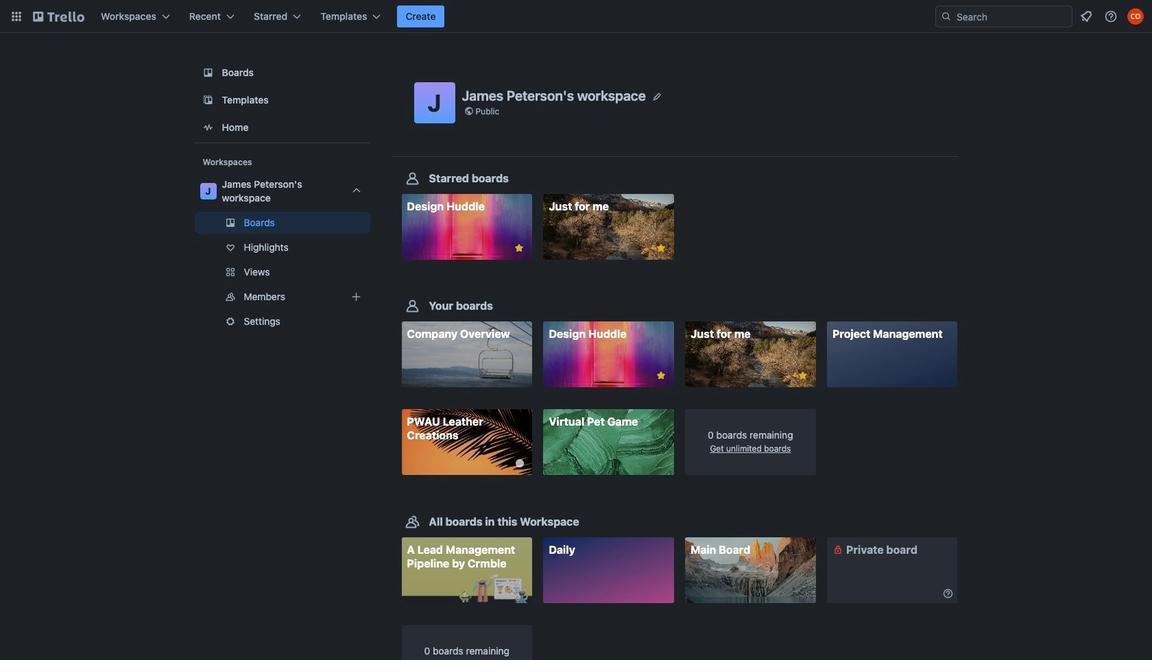 Task type: locate. For each thing, give the bounding box(es) containing it.
0 horizontal spatial click to unstar this board. it will be removed from your starred list. image
[[655, 370, 667, 382]]

1 horizontal spatial sm image
[[941, 587, 955, 601]]

0 horizontal spatial sm image
[[831, 543, 845, 557]]

1 horizontal spatial click to unstar this board. it will be removed from your starred list. image
[[797, 370, 809, 382]]

2 click to unstar this board. it will be removed from your starred list. image from the left
[[655, 242, 667, 254]]

search image
[[941, 11, 952, 22]]

open information menu image
[[1104, 10, 1118, 23]]

1 click to unstar this board. it will be removed from your starred list. image from the left
[[513, 242, 525, 254]]

sm image
[[831, 543, 845, 557], [941, 587, 955, 601]]

0 horizontal spatial click to unstar this board. it will be removed from your starred list. image
[[513, 242, 525, 254]]

home image
[[200, 119, 216, 136]]

Search field
[[952, 7, 1072, 26]]

2 click to unstar this board. it will be removed from your starred list. image from the left
[[797, 370, 809, 382]]

1 vertical spatial sm image
[[941, 587, 955, 601]]

board image
[[200, 64, 216, 81]]

template board image
[[200, 92, 216, 108]]

0 notifications image
[[1078, 8, 1095, 25]]

0 vertical spatial sm image
[[831, 543, 845, 557]]

1 horizontal spatial click to unstar this board. it will be removed from your starred list. image
[[655, 242, 667, 254]]

click to unstar this board. it will be removed from your starred list. image
[[513, 242, 525, 254], [655, 242, 667, 254]]

click to unstar this board. it will be removed from your starred list. image
[[655, 370, 667, 382], [797, 370, 809, 382]]

add image
[[348, 289, 365, 305]]



Task type: describe. For each thing, give the bounding box(es) containing it.
primary element
[[0, 0, 1152, 33]]

there is new activity on this board. image
[[516, 460, 524, 468]]

christina overa (christinaovera) image
[[1128, 8, 1144, 25]]

1 click to unstar this board. it will be removed from your starred list. image from the left
[[655, 370, 667, 382]]

back to home image
[[33, 5, 84, 27]]



Task type: vqa. For each thing, say whether or not it's contained in the screenshot.
Click to unstar this board. It will be removed from your starred list. icon
yes



